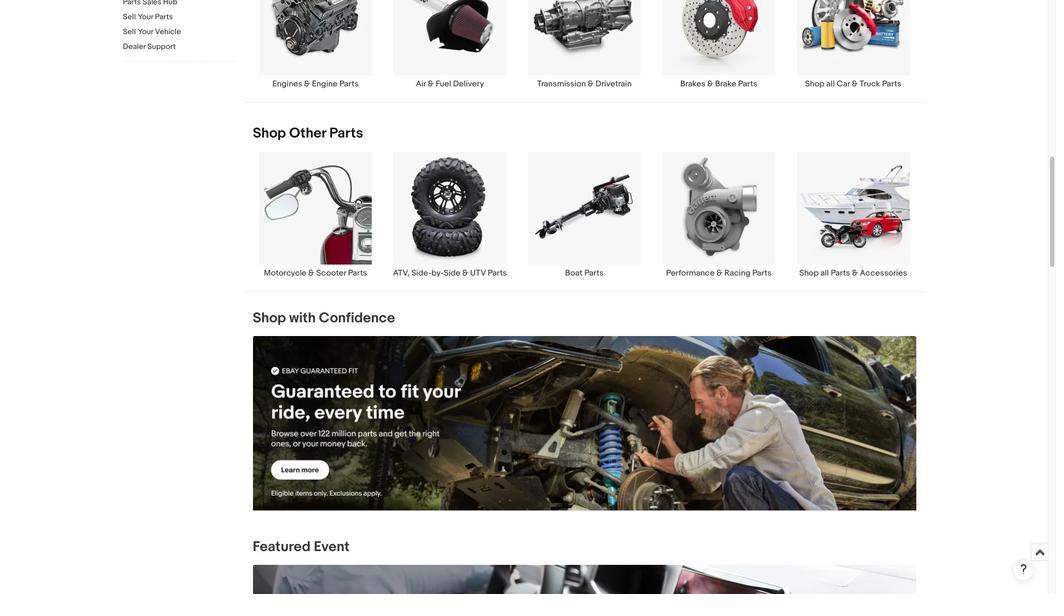 Task type: describe. For each thing, give the bounding box(es) containing it.
parts right boat
[[585, 268, 604, 278]]

side-
[[412, 268, 432, 278]]

confidence
[[319, 310, 395, 327]]

shop for shop other parts
[[253, 125, 286, 142]]

& for transmission & drivetrain
[[588, 79, 594, 89]]

utv
[[470, 268, 486, 278]]

sell your parts sell your vehicle dealer support
[[123, 12, 181, 51]]

performance
[[666, 268, 715, 278]]

& for motorcycle & scooter parts
[[308, 268, 314, 278]]

featured event
[[253, 539, 350, 556]]

boat parts link
[[517, 151, 652, 278]]

engines & engine parts link
[[248, 0, 383, 89]]

parts left accessories
[[831, 268, 850, 278]]

brake
[[715, 79, 737, 89]]

none text field boost your ride with top tech
[[253, 565, 916, 594]]

parts right scooter
[[348, 268, 367, 278]]

drivetrain
[[596, 79, 632, 89]]

truck
[[860, 79, 881, 89]]

dealer
[[123, 42, 146, 51]]

air & fuel delivery
[[416, 79, 484, 89]]

sell your vehicle link
[[123, 27, 236, 37]]

all for car
[[827, 79, 835, 89]]

shop for shop all parts & accessories
[[800, 268, 819, 278]]

dealer support link
[[123, 42, 236, 52]]

& for brakes & brake parts
[[708, 79, 714, 89]]

shop other parts
[[253, 125, 363, 142]]

shop all car & truck parts link
[[786, 0, 921, 89]]

shop with confidence
[[253, 310, 395, 327]]

help, opens dialogs image
[[1018, 564, 1029, 575]]

boat
[[565, 268, 583, 278]]

parts right other
[[329, 125, 363, 142]]

parts right racing
[[753, 268, 772, 278]]

shop all car & truck parts
[[805, 79, 902, 89]]

engine
[[312, 79, 338, 89]]

engines
[[273, 79, 302, 89]]

performance & racing parts
[[666, 268, 772, 278]]

vehicle
[[155, 27, 181, 36]]

atv,
[[393, 268, 410, 278]]

motorcycle & scooter parts
[[264, 268, 367, 278]]

featured
[[253, 539, 311, 556]]

sell your parts link
[[123, 12, 236, 23]]

parts inside sell your parts sell your vehicle dealer support
[[155, 12, 173, 21]]

& for performance & racing parts
[[717, 268, 723, 278]]

motorcycle & scooter parts link
[[248, 151, 383, 278]]

by-
[[432, 268, 444, 278]]

with
[[289, 310, 316, 327]]

2 your from the top
[[138, 27, 153, 36]]

side
[[444, 268, 461, 278]]

& for engines & engine parts
[[304, 79, 310, 89]]



Task type: locate. For each thing, give the bounding box(es) containing it.
engines & engine parts
[[273, 79, 359, 89]]

fuel
[[436, 79, 451, 89]]

your
[[138, 12, 153, 21], [138, 27, 153, 36]]

& left utv
[[462, 268, 468, 278]]

parts right engine
[[339, 79, 359, 89]]

shop all parts & accessories
[[800, 268, 907, 278]]

parts right utv
[[488, 268, 507, 278]]

shop for shop all car & truck parts
[[805, 79, 825, 89]]

all
[[827, 79, 835, 89], [821, 268, 829, 278]]

shop all parts & accessories link
[[786, 151, 921, 278]]

& left racing
[[717, 268, 723, 278]]

& left drivetrain
[[588, 79, 594, 89]]

transmission & drivetrain
[[537, 79, 632, 89]]

& left scooter
[[308, 268, 314, 278]]

parts up vehicle
[[155, 12, 173, 21]]

transmission & drivetrain link
[[517, 0, 652, 89]]

parts
[[155, 12, 173, 21], [339, 79, 359, 89], [738, 79, 758, 89], [882, 79, 902, 89], [329, 125, 363, 142], [348, 268, 367, 278], [488, 268, 507, 278], [585, 268, 604, 278], [753, 268, 772, 278], [831, 268, 850, 278]]

atv, side-by-side & utv parts
[[393, 268, 507, 278]]

car
[[837, 79, 850, 89]]

accessories
[[860, 268, 907, 278]]

& right air
[[428, 79, 434, 89]]

2 sell from the top
[[123, 27, 136, 36]]

other
[[289, 125, 326, 142]]

none text field 'guaranteed to fit your ride, every time'
[[253, 336, 916, 511]]

air & fuel delivery link
[[383, 0, 517, 89]]

atv, side-by-side & utv parts link
[[383, 151, 517, 278]]

& right car
[[852, 79, 858, 89]]

sell
[[123, 12, 136, 21], [123, 27, 136, 36]]

none text field for shop with confidence
[[253, 336, 916, 511]]

0 vertical spatial none text field
[[253, 336, 916, 511]]

boat parts
[[565, 268, 604, 278]]

motorcycle
[[264, 268, 307, 278]]

parts right truck
[[882, 79, 902, 89]]

0 vertical spatial your
[[138, 12, 153, 21]]

0 vertical spatial all
[[827, 79, 835, 89]]

none text field for featured event
[[253, 565, 916, 594]]

1 none text field from the top
[[253, 336, 916, 511]]

1 vertical spatial none text field
[[253, 565, 916, 594]]

& left accessories
[[852, 268, 858, 278]]

1 your from the top
[[138, 12, 153, 21]]

1 vertical spatial all
[[821, 268, 829, 278]]

&
[[304, 79, 310, 89], [428, 79, 434, 89], [588, 79, 594, 89], [708, 79, 714, 89], [852, 79, 858, 89], [308, 268, 314, 278], [462, 268, 468, 278], [717, 268, 723, 278], [852, 268, 858, 278]]

2 none text field from the top
[[253, 565, 916, 594]]

& for air & fuel delivery
[[428, 79, 434, 89]]

brakes & brake parts
[[680, 79, 758, 89]]

brakes
[[680, 79, 706, 89]]

scooter
[[316, 268, 346, 278]]

all for parts
[[821, 268, 829, 278]]

event
[[314, 539, 350, 556]]

parts right brake
[[738, 79, 758, 89]]

0 vertical spatial sell
[[123, 12, 136, 21]]

performance & racing parts link
[[652, 151, 786, 278]]

transmission
[[537, 79, 586, 89]]

None text field
[[253, 336, 916, 511], [253, 565, 916, 594]]

1 vertical spatial sell
[[123, 27, 136, 36]]

1 vertical spatial your
[[138, 27, 153, 36]]

shop
[[805, 79, 825, 89], [253, 125, 286, 142], [800, 268, 819, 278], [253, 310, 286, 327]]

1 sell from the top
[[123, 12, 136, 21]]

& left engine
[[304, 79, 310, 89]]

support
[[147, 42, 176, 51]]

brakes & brake parts link
[[652, 0, 786, 89]]

guaranteed to fit your ride, every time image
[[253, 336, 916, 511]]

boost your ride with top tech image
[[253, 565, 916, 594]]

delivery
[[453, 79, 484, 89]]

shop for shop with confidence
[[253, 310, 286, 327]]

& left brake
[[708, 79, 714, 89]]

racing
[[725, 268, 751, 278]]

air
[[416, 79, 426, 89]]



Task type: vqa. For each thing, say whether or not it's contained in the screenshot.
Vault Image text field
no



